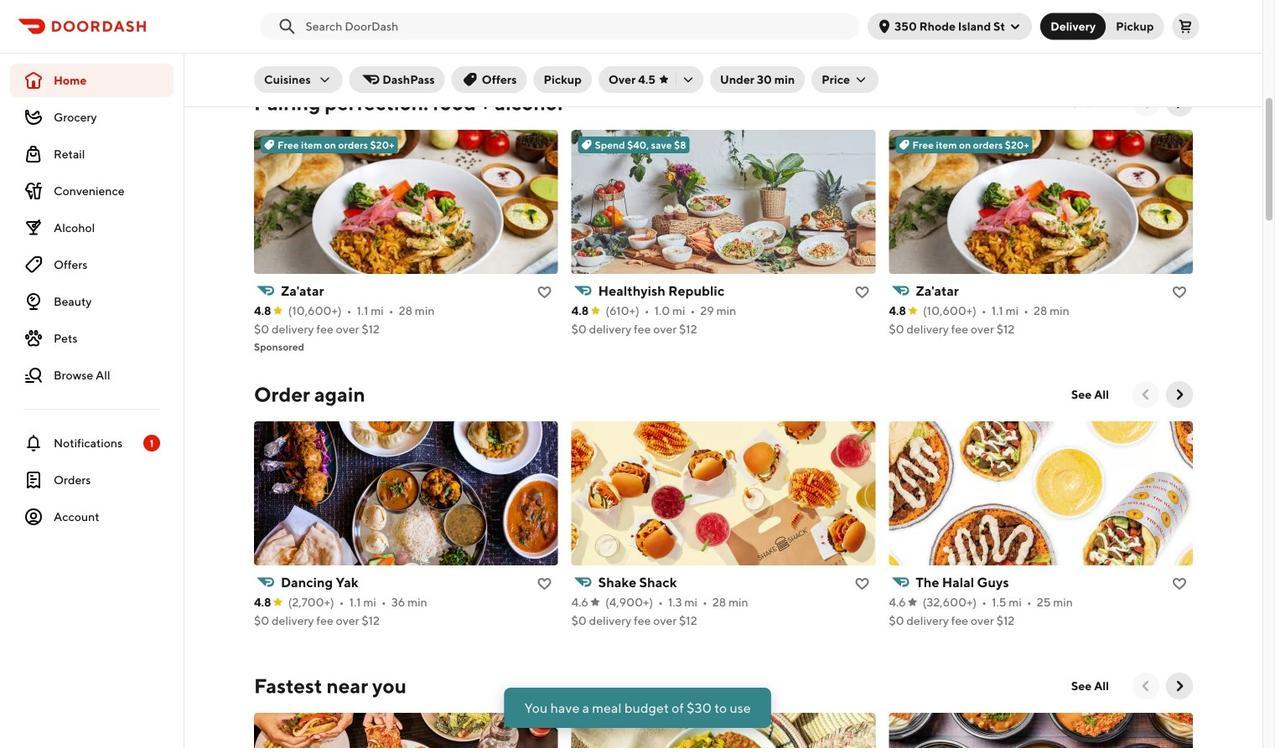 Task type: describe. For each thing, give the bounding box(es) containing it.
previous button of carousel image for next button of carousel image
[[1138, 387, 1155, 403]]

previous button of carousel image for second next button of carousel icon from the top of the page
[[1138, 678, 1155, 695]]

next button of carousel image
[[1171, 387, 1188, 403]]



Task type: vqa. For each thing, say whether or not it's contained in the screenshot.
save
no



Task type: locate. For each thing, give the bounding box(es) containing it.
0 vertical spatial next button of carousel image
[[1171, 95, 1188, 112]]

2 next button of carousel image from the top
[[1171, 678, 1188, 695]]

1 vertical spatial previous button of carousel image
[[1138, 387, 1155, 403]]

0 items, open order cart image
[[1179, 20, 1193, 33]]

None button
[[1041, 13, 1106, 40], [1096, 13, 1164, 40], [1041, 13, 1106, 40], [1096, 13, 1164, 40]]

1 vertical spatial next button of carousel image
[[1171, 678, 1188, 695]]

next button of carousel image
[[1171, 95, 1188, 112], [1171, 678, 1188, 695]]

Store search: begin typing to search for stores available on DoorDash text field
[[306, 18, 849, 35]]

2 vertical spatial previous button of carousel image
[[1138, 678, 1155, 695]]

3 previous button of carousel image from the top
[[1138, 678, 1155, 695]]

previous button of carousel image for first next button of carousel icon from the top
[[1138, 95, 1155, 112]]

2 previous button of carousel image from the top
[[1138, 387, 1155, 403]]

previous button of carousel image
[[1138, 95, 1155, 112], [1138, 387, 1155, 403], [1138, 678, 1155, 695]]

toggle order method (delivery or pickup) option group
[[1041, 13, 1164, 40]]

1 previous button of carousel image from the top
[[1138, 95, 1155, 112]]

0 vertical spatial previous button of carousel image
[[1138, 95, 1155, 112]]

1 next button of carousel image from the top
[[1171, 95, 1188, 112]]



